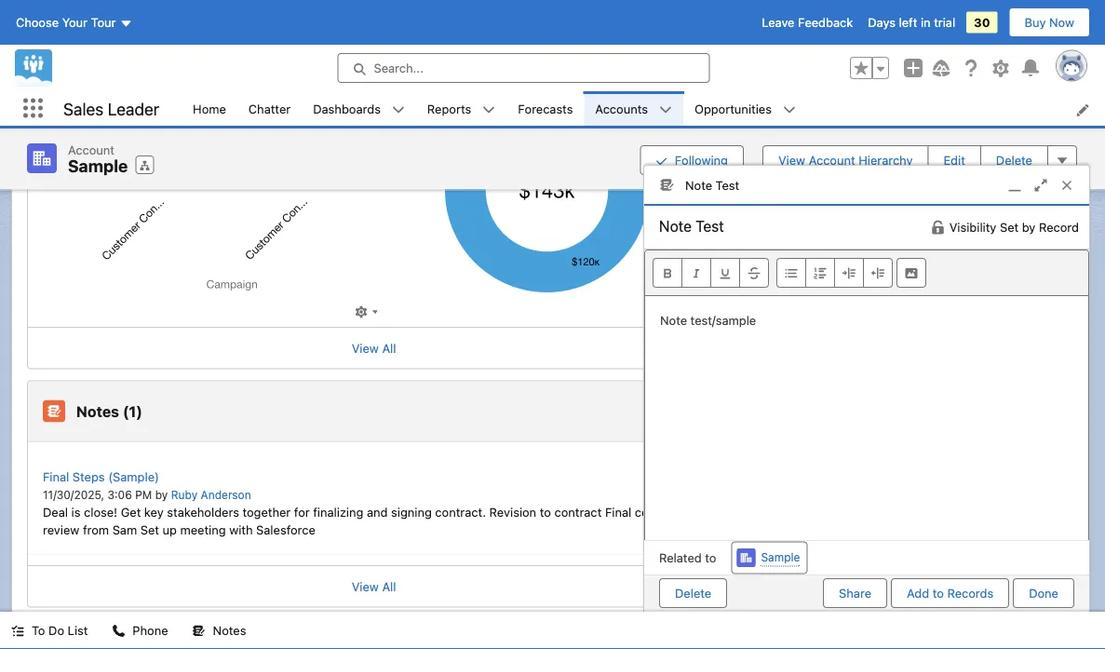 Task type: describe. For each thing, give the bounding box(es) containing it.
visibility
[[950, 220, 997, 234]]

text default image inside notes button
[[192, 625, 205, 638]]

final steps (sample) 11/30/2025, 3:06 pm by ruby anderson deal is close! get key stakeholders together for finalizing and signing contract. revision to contract final contract review from sam set up meeting with salesforce
[[43, 470, 683, 537]]

ruby anderson link
[[171, 488, 251, 501]]

hierarchy
[[859, 153, 913, 167]]

notes for notes
[[213, 624, 246, 638]]

set inside final steps (sample) 11/30/2025, 3:06 pm by ruby anderson deal is close! get key stakeholders together for finalizing and signing contract. revision to contract final contract review from sam set up meeting with salesforce
[[140, 523, 159, 537]]

accounts link
[[584, 91, 659, 126]]

view account hierarchy button
[[763, 145, 929, 175]]

salesforce
[[256, 523, 316, 537]]

add
[[907, 586, 930, 600]]

and
[[367, 505, 388, 519]]

in
[[921, 15, 931, 29]]

sam
[[112, 523, 137, 537]]

all opportunities button
[[39, 13, 217, 41]]

edit button
[[928, 145, 982, 175]]

sample link
[[761, 549, 800, 567]]

1 horizontal spatial delete button
[[981, 145, 1049, 175]]

dashboards list item
[[302, 91, 416, 126]]

meeting
[[180, 523, 226, 537]]

note test link
[[645, 166, 1090, 206]]

dashboards
[[313, 101, 381, 115]]

note for note test/sample
[[660, 313, 687, 327]]

1 horizontal spatial final
[[605, 505, 632, 519]]

text default image inside phone button
[[112, 625, 125, 638]]

format text element
[[653, 258, 769, 288]]

notes for notes (1)
[[76, 403, 119, 420]]

text default image inside opportunities list item
[[783, 103, 796, 116]]

now
[[1050, 15, 1075, 29]]

to for add to records
[[933, 586, 944, 600]]

choose your tour button
[[15, 7, 134, 37]]

1 contract from the left
[[555, 505, 602, 519]]

steps
[[73, 470, 105, 484]]

following button
[[641, 145, 744, 175]]

0 horizontal spatial account
[[68, 143, 115, 156]]

add to records button
[[891, 578, 1010, 608]]

phone button
[[101, 612, 179, 649]]

finalizing
[[313, 505, 364, 519]]

signing
[[391, 505, 432, 519]]

visibility set by record
[[950, 220, 1079, 234]]

opportunities inside popup button
[[70, 21, 148, 35]]

from
[[83, 523, 109, 537]]

all opportunities
[[53, 21, 148, 35]]

1 vertical spatial view
[[352, 341, 379, 355]]

by inside final steps (sample) 11/30/2025, 3:06 pm by ruby anderson deal is close! get key stakeholders together for finalizing and signing contract. revision to contract final contract review from sam set up meeting with salesforce
[[155, 488, 168, 501]]

0 vertical spatial final
[[43, 470, 69, 484]]

list containing home
[[182, 91, 1106, 126]]

test/sample
[[691, 313, 757, 327]]

share button
[[823, 578, 888, 608]]

dashboards link
[[302, 91, 392, 126]]

0 vertical spatial view all link
[[352, 341, 396, 355]]

buy now button
[[1009, 7, 1091, 37]]

leader
[[108, 98, 159, 119]]

search...
[[374, 61, 424, 75]]

records
[[948, 586, 994, 600]]

note for note test
[[686, 178, 713, 192]]

notes button
[[181, 612, 257, 649]]

home
[[193, 101, 226, 115]]

get
[[121, 505, 141, 519]]

view account hierarchy
[[779, 153, 913, 167]]

anderson
[[201, 488, 251, 501]]

done
[[1029, 586, 1059, 600]]

pm
[[135, 488, 152, 501]]

chatter link
[[237, 91, 302, 126]]

by inside note test dialog
[[1022, 220, 1036, 234]]

choose your tour
[[16, 15, 116, 29]]

to
[[32, 624, 45, 638]]

(1)
[[123, 403, 142, 420]]

all inside popup button
[[53, 21, 67, 35]]

review
[[43, 523, 80, 537]]

with
[[229, 523, 253, 537]]

2 vertical spatial view
[[352, 580, 379, 594]]

record
[[1039, 220, 1079, 234]]

reports
[[427, 101, 471, 115]]

format body element
[[777, 258, 893, 288]]

1 vertical spatial view all link
[[28, 566, 720, 607]]

(sample)
[[108, 470, 159, 484]]

accounts
[[596, 101, 648, 115]]

sales
[[63, 98, 104, 119]]

search... button
[[338, 53, 710, 83]]

forecasts
[[518, 101, 573, 115]]

days
[[868, 15, 896, 29]]

chatter
[[249, 101, 291, 115]]

to do list button
[[0, 612, 99, 649]]

none text field inside note test dialog
[[645, 206, 839, 247]]

home link
[[182, 91, 237, 126]]



Task type: locate. For each thing, give the bounding box(es) containing it.
buy
[[1025, 15, 1046, 29]]

deal
[[43, 505, 68, 519]]

Compose text text field
[[645, 296, 1089, 540]]

done button
[[1014, 578, 1075, 608]]

1 vertical spatial final
[[605, 505, 632, 519]]

opportunities inside list item
[[695, 101, 772, 115]]

sample down sales leader at left top
[[68, 156, 128, 176]]

to right revision
[[540, 505, 551, 519]]

1 vertical spatial notes
[[213, 624, 246, 638]]

is
[[71, 505, 81, 519]]

note test dialog
[[644, 165, 1091, 612]]

1 vertical spatial by
[[155, 488, 168, 501]]

related to
[[659, 551, 717, 565]]

0 vertical spatial delete
[[996, 153, 1033, 167]]

view all
[[352, 341, 396, 355], [352, 580, 396, 594]]

contract up related
[[635, 505, 683, 519]]

0 horizontal spatial notes
[[76, 403, 119, 420]]

1 vertical spatial opportunities
[[695, 101, 772, 115]]

reports link
[[416, 91, 483, 126]]

contract right revision
[[555, 505, 602, 519]]

your
[[62, 15, 88, 29]]

2 vertical spatial all
[[382, 580, 396, 594]]

text default image left to
[[11, 625, 24, 638]]

0 vertical spatial opportunities
[[70, 21, 148, 35]]

sample
[[68, 156, 128, 176], [761, 551, 800, 564]]

accounts list item
[[584, 91, 684, 126]]

to right add
[[933, 586, 944, 600]]

0 vertical spatial note
[[686, 178, 713, 192]]

1 vertical spatial note
[[660, 313, 687, 327]]

text default image left phone
[[112, 625, 125, 638]]

0 vertical spatial text default image
[[783, 103, 796, 116]]

opportunities list item
[[684, 91, 807, 126]]

by right pm
[[155, 488, 168, 501]]

1 vertical spatial to
[[705, 551, 717, 565]]

1 horizontal spatial by
[[1022, 220, 1036, 234]]

0 horizontal spatial text default image
[[192, 625, 205, 638]]

view inside button
[[779, 153, 806, 167]]

1 horizontal spatial delete
[[996, 153, 1033, 167]]

up
[[163, 523, 177, 537]]

to for related to
[[705, 551, 717, 565]]

by left the record
[[1022, 220, 1036, 234]]

toolbar
[[645, 251, 1089, 296]]

delete for the rightmost "delete" button
[[996, 153, 1033, 167]]

text default image up view account hierarchy
[[783, 103, 796, 116]]

0 horizontal spatial delete button
[[659, 578, 728, 608]]

left
[[899, 15, 918, 29]]

by
[[1022, 220, 1036, 234], [155, 488, 168, 501]]

set inside note test dialog
[[1000, 220, 1019, 234]]

close!
[[84, 505, 117, 519]]

0 horizontal spatial to
[[540, 505, 551, 519]]

to right related
[[705, 551, 717, 565]]

0 horizontal spatial sample
[[68, 156, 128, 176]]

0 vertical spatial view
[[779, 153, 806, 167]]

opportunities link
[[684, 91, 783, 126]]

1 vertical spatial all
[[382, 341, 396, 355]]

sales leader
[[63, 98, 159, 119]]

None text field
[[645, 206, 839, 247]]

account down 'sales'
[[68, 143, 115, 156]]

delete button
[[981, 145, 1049, 175], [659, 578, 728, 608]]

2 view all from the top
[[352, 580, 396, 594]]

revision
[[490, 505, 537, 519]]

30
[[974, 15, 991, 29]]

edit
[[944, 153, 966, 167]]

feedback
[[798, 15, 853, 29]]

leave feedback link
[[762, 15, 853, 29]]

2 vertical spatial to
[[933, 586, 944, 600]]

11/30/2025,
[[43, 488, 104, 501]]

1 horizontal spatial notes
[[213, 624, 246, 638]]

2 horizontal spatial to
[[933, 586, 944, 600]]

notes
[[76, 403, 119, 420], [213, 624, 246, 638]]

1 horizontal spatial account
[[809, 153, 856, 167]]

0 horizontal spatial contract
[[555, 505, 602, 519]]

trial
[[934, 15, 956, 29]]

1 horizontal spatial text default image
[[783, 103, 796, 116]]

1 vertical spatial text default image
[[192, 625, 205, 638]]

sample right account image
[[761, 551, 800, 564]]

1 vertical spatial delete button
[[659, 578, 728, 608]]

delete button right edit
[[981, 145, 1049, 175]]

delete
[[996, 153, 1033, 167], [675, 586, 712, 600]]

text default image left the visibility
[[931, 220, 946, 235]]

list
[[182, 91, 1106, 126]]

view
[[779, 153, 806, 167], [352, 341, 379, 355], [352, 580, 379, 594]]

delete right edit button
[[996, 153, 1033, 167]]

1 vertical spatial delete
[[675, 586, 712, 600]]

ruby
[[171, 488, 198, 501]]

1 horizontal spatial contract
[[635, 505, 683, 519]]

set down 'key'
[[140, 523, 159, 537]]

phone
[[133, 624, 168, 638]]

toolbar inside note test dialog
[[645, 251, 1089, 296]]

notes inside button
[[213, 624, 246, 638]]

note inside compose text text box
[[660, 313, 687, 327]]

tour
[[91, 15, 116, 29]]

notes (1)
[[76, 403, 142, 420]]

notes right phone
[[213, 624, 246, 638]]

note test/sample
[[660, 313, 757, 327]]

1 vertical spatial set
[[140, 523, 159, 537]]

reports list item
[[416, 91, 507, 126]]

delete for bottommost "delete" button
[[675, 586, 712, 600]]

account image
[[737, 549, 756, 567]]

text default image right phone
[[192, 625, 205, 638]]

together
[[243, 505, 291, 519]]

to inside final steps (sample) 11/30/2025, 3:06 pm by ruby anderson deal is close! get key stakeholders together for finalizing and signing contract. revision to contract final contract review from sam set up meeting with salesforce
[[540, 505, 551, 519]]

leave
[[762, 15, 795, 29]]

0 vertical spatial to
[[540, 505, 551, 519]]

forecasts link
[[507, 91, 584, 126]]

account inside button
[[809, 153, 856, 167]]

note left test/sample
[[660, 313, 687, 327]]

buy now
[[1025, 15, 1075, 29]]

1 view all from the top
[[352, 341, 396, 355]]

1 horizontal spatial to
[[705, 551, 717, 565]]

sample inside note test dialog
[[761, 551, 800, 564]]

set right the visibility
[[1000, 220, 1019, 234]]

text default image inside "accounts" list item
[[659, 103, 672, 116]]

0 horizontal spatial by
[[155, 488, 168, 501]]

delete inside status
[[675, 586, 712, 600]]

1 horizontal spatial opportunities
[[695, 101, 772, 115]]

delete button down the related to
[[659, 578, 728, 608]]

0 vertical spatial set
[[1000, 220, 1019, 234]]

contract
[[555, 505, 602, 519], [635, 505, 683, 519]]

notes left (1) on the left of page
[[76, 403, 119, 420]]

1 horizontal spatial sample
[[761, 551, 800, 564]]

0 vertical spatial all
[[53, 21, 67, 35]]

share
[[839, 586, 872, 600]]

account left hierarchy
[[809, 153, 856, 167]]

key
[[144, 505, 164, 519]]

1 horizontal spatial set
[[1000, 220, 1019, 234]]

1 vertical spatial sample
[[761, 551, 800, 564]]

0 horizontal spatial opportunities
[[70, 21, 148, 35]]

text default image
[[783, 103, 796, 116], [192, 625, 205, 638]]

text default image inside note test dialog
[[931, 220, 946, 235]]

do
[[49, 624, 64, 638]]

to
[[540, 505, 551, 519], [705, 551, 717, 565], [933, 586, 944, 600]]

note down following
[[686, 178, 713, 192]]

0 horizontal spatial set
[[140, 523, 159, 537]]

delete status
[[659, 578, 823, 608]]

text default image
[[659, 103, 672, 116], [931, 220, 946, 235], [11, 625, 24, 638], [112, 625, 125, 638]]

0 vertical spatial delete button
[[981, 145, 1049, 175]]

2 contract from the left
[[635, 505, 683, 519]]

note
[[686, 178, 713, 192], [660, 313, 687, 327]]

0 vertical spatial by
[[1022, 220, 1036, 234]]

0 vertical spatial notes
[[76, 403, 119, 420]]

list
[[68, 624, 88, 638]]

0 horizontal spatial final
[[43, 470, 69, 484]]

1 vertical spatial view all
[[352, 580, 396, 594]]

stakeholders
[[167, 505, 239, 519]]

contract.
[[435, 505, 486, 519]]

leave feedback
[[762, 15, 853, 29]]

test
[[716, 178, 740, 192]]

0 vertical spatial sample
[[68, 156, 128, 176]]

delete down the related to
[[675, 586, 712, 600]]

view all link
[[352, 341, 396, 355], [28, 566, 720, 607]]

choose
[[16, 15, 59, 29]]

3:06
[[108, 488, 132, 501]]

days left in trial
[[868, 15, 956, 29]]

for
[[294, 505, 310, 519]]

note test
[[686, 178, 740, 192]]

set
[[1000, 220, 1019, 234], [140, 523, 159, 537]]

related
[[659, 551, 702, 565]]

final
[[43, 470, 69, 484], [605, 505, 632, 519]]

to inside button
[[933, 586, 944, 600]]

to do list
[[32, 624, 88, 638]]

0 horizontal spatial delete
[[675, 586, 712, 600]]

following
[[675, 153, 728, 167]]

text default image inside to do list button
[[11, 625, 24, 638]]

0 vertical spatial view all
[[352, 341, 396, 355]]

group
[[850, 57, 890, 79]]

text default image right accounts
[[659, 103, 672, 116]]

add to records
[[907, 586, 994, 600]]



Task type: vqa. For each thing, say whether or not it's contained in the screenshot.
Invite
no



